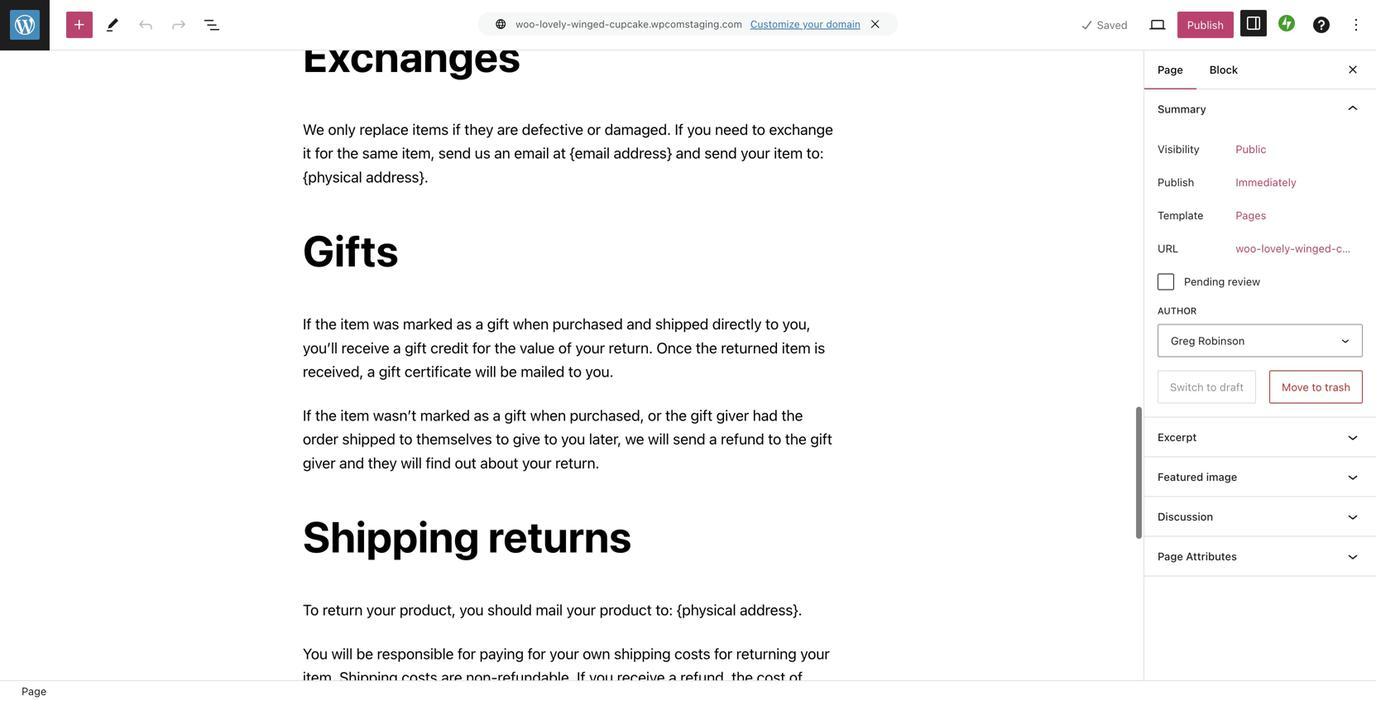 Task type: describe. For each thing, give the bounding box(es) containing it.
attributes
[[1187, 550, 1238, 563]]

woo-lovely-winged-cupcake.wpcomstaging.com customize your domain
[[516, 18, 861, 30]]

public
[[1237, 143, 1267, 155]]

domain
[[827, 18, 861, 30]]

pending
[[1185, 275, 1226, 288]]

discussion button
[[1145, 497, 1377, 536]]

winged-
[[571, 18, 610, 30]]

cupcake.wpcomstaging.com
[[610, 18, 743, 30]]

block
[[1210, 63, 1239, 76]]

immediately
[[1237, 176, 1297, 188]]

customize
[[751, 18, 800, 30]]

document overview image
[[202, 15, 222, 35]]

tools image
[[103, 15, 123, 35]]

image
[[1207, 471, 1238, 483]]

view image
[[1148, 15, 1168, 35]]

move to trash
[[1283, 381, 1351, 393]]

settings image
[[1245, 13, 1264, 33]]

featured image
[[1158, 471, 1238, 483]]

2 vertical spatial page
[[22, 685, 47, 698]]

summary
[[1158, 103, 1207, 115]]

publish button
[[1178, 12, 1235, 38]]

lovely-
[[540, 18, 571, 30]]

undo image
[[136, 15, 156, 35]]

move
[[1283, 381, 1310, 393]]

Pending review checkbox
[[1158, 273, 1175, 290]]

redo image
[[169, 15, 189, 35]]

options image
[[1347, 15, 1367, 35]]

page attributes
[[1158, 550, 1238, 563]]

url
[[1158, 242, 1179, 255]]

customize your domain button
[[751, 18, 861, 30]]

your
[[803, 18, 824, 30]]

switch to draft
[[1171, 381, 1245, 393]]

saved
[[1098, 19, 1128, 31]]

featured image button
[[1145, 457, 1377, 496]]

help image
[[1312, 15, 1332, 35]]

page for page attributes
[[1158, 550, 1184, 563]]



Task type: locate. For each thing, give the bounding box(es) containing it.
page inside dropdown button
[[1158, 550, 1184, 563]]

to left draft
[[1207, 381, 1217, 393]]

publish
[[1188, 19, 1225, 31], [1158, 176, 1195, 188]]

draft
[[1220, 381, 1245, 393]]

to for draft
[[1207, 381, 1217, 393]]

page button
[[1145, 50, 1197, 89]]

switch
[[1171, 381, 1204, 393]]

0 vertical spatial page
[[1158, 63, 1184, 76]]

to
[[1207, 381, 1217, 393], [1313, 381, 1323, 393]]

block button
[[1197, 50, 1252, 89]]

toggle block inserter image
[[70, 15, 89, 35]]

summary button
[[1145, 89, 1377, 128]]

immediately button
[[1227, 167, 1307, 197]]

publish right view icon
[[1188, 19, 1225, 31]]

pages
[[1237, 209, 1267, 221]]

pages button
[[1227, 199, 1277, 232]]

to for trash
[[1313, 381, 1323, 393]]

page tab panel
[[1145, 89, 1377, 577]]

trash
[[1326, 381, 1351, 393]]

to inside button
[[1313, 381, 1323, 393]]

public button
[[1227, 132, 1277, 166]]

publish inside dropdown button
[[1188, 19, 1225, 31]]

editor content region
[[0, 51, 1144, 681]]

visibility
[[1158, 143, 1200, 155]]

page
[[1158, 63, 1184, 76], [1158, 550, 1184, 563], [22, 685, 47, 698]]

move to trash button
[[1270, 370, 1364, 404]]

publish inside page 'tab panel'
[[1158, 176, 1195, 188]]

saved button
[[1068, 12, 1138, 38]]

switch to draft button
[[1158, 370, 1257, 404]]

page for the page button on the top
[[1158, 63, 1184, 76]]

author
[[1158, 306, 1198, 316]]

template
[[1158, 209, 1204, 221]]

page inside button
[[1158, 63, 1184, 76]]

discussion
[[1158, 510, 1214, 523]]

publish down visibility
[[1158, 176, 1195, 188]]

tab list containing page
[[1145, 50, 1252, 89]]

to inside button
[[1207, 381, 1217, 393]]

1 to from the left
[[1207, 381, 1217, 393]]

pending review
[[1185, 275, 1261, 288]]

to left trash
[[1313, 381, 1323, 393]]

excerpt
[[1158, 431, 1198, 443]]

0 vertical spatial publish
[[1188, 19, 1225, 31]]

1 vertical spatial page
[[1158, 550, 1184, 563]]

close settings image
[[1344, 60, 1364, 79]]

woo-
[[516, 18, 540, 30]]

excerpt button
[[1145, 418, 1377, 457]]

featured
[[1158, 471, 1204, 483]]

tab list
[[1145, 50, 1252, 89]]

1 horizontal spatial to
[[1313, 381, 1323, 393]]

jetpack image
[[1279, 15, 1296, 31]]

review
[[1229, 275, 1261, 288]]

page attributes button
[[1145, 537, 1377, 576]]

1 vertical spatial publish
[[1158, 176, 1195, 188]]

2 to from the left
[[1313, 381, 1323, 393]]

0 horizontal spatial to
[[1207, 381, 1217, 393]]



Task type: vqa. For each thing, say whether or not it's contained in the screenshot.
Move
yes



